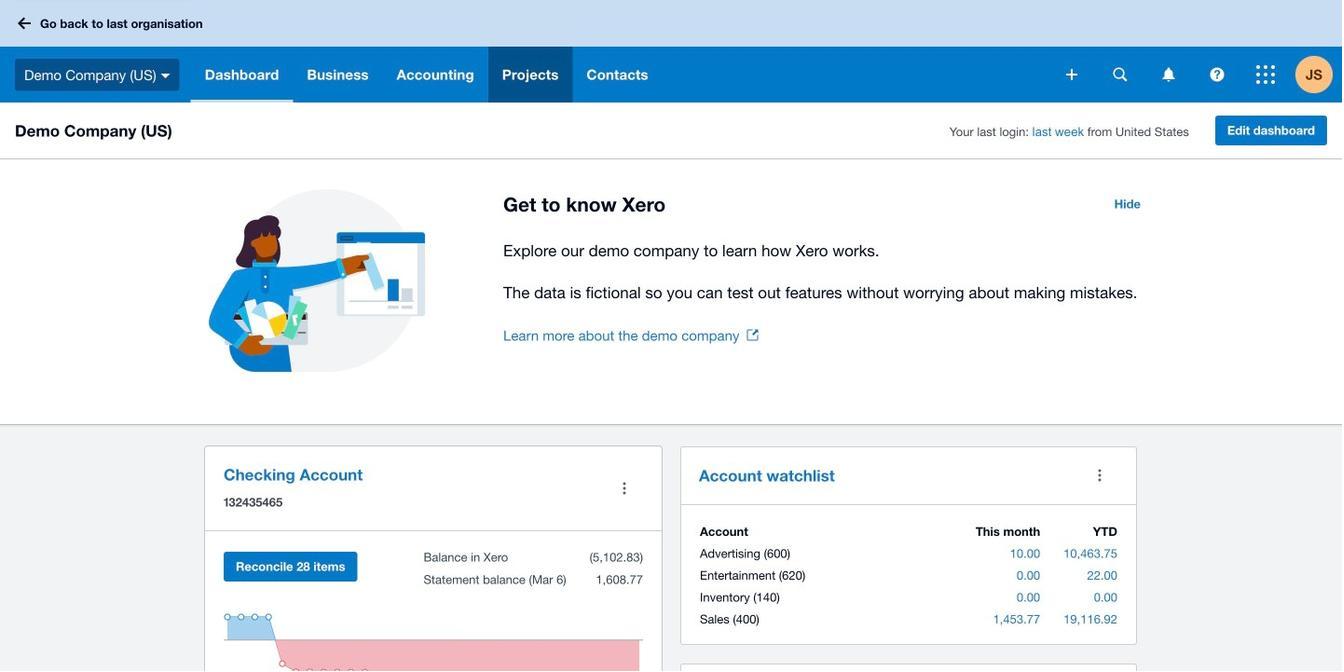 Task type: vqa. For each thing, say whether or not it's contained in the screenshot.
right svg image
yes



Task type: describe. For each thing, give the bounding box(es) containing it.
0 vertical spatial svg image
[[18, 17, 31, 29]]

intro banner body element
[[504, 238, 1153, 306]]

1 horizontal spatial svg image
[[1067, 69, 1078, 80]]

manage menu toggle image
[[606, 470, 643, 507]]



Task type: locate. For each thing, give the bounding box(es) containing it.
svg image
[[1257, 65, 1276, 84], [1114, 68, 1128, 82], [1163, 68, 1175, 82], [1211, 68, 1225, 82], [161, 73, 170, 78]]

svg image
[[18, 17, 31, 29], [1067, 69, 1078, 80]]

banner
[[0, 0, 1343, 103]]

0 horizontal spatial svg image
[[18, 17, 31, 29]]

1 vertical spatial svg image
[[1067, 69, 1078, 80]]



